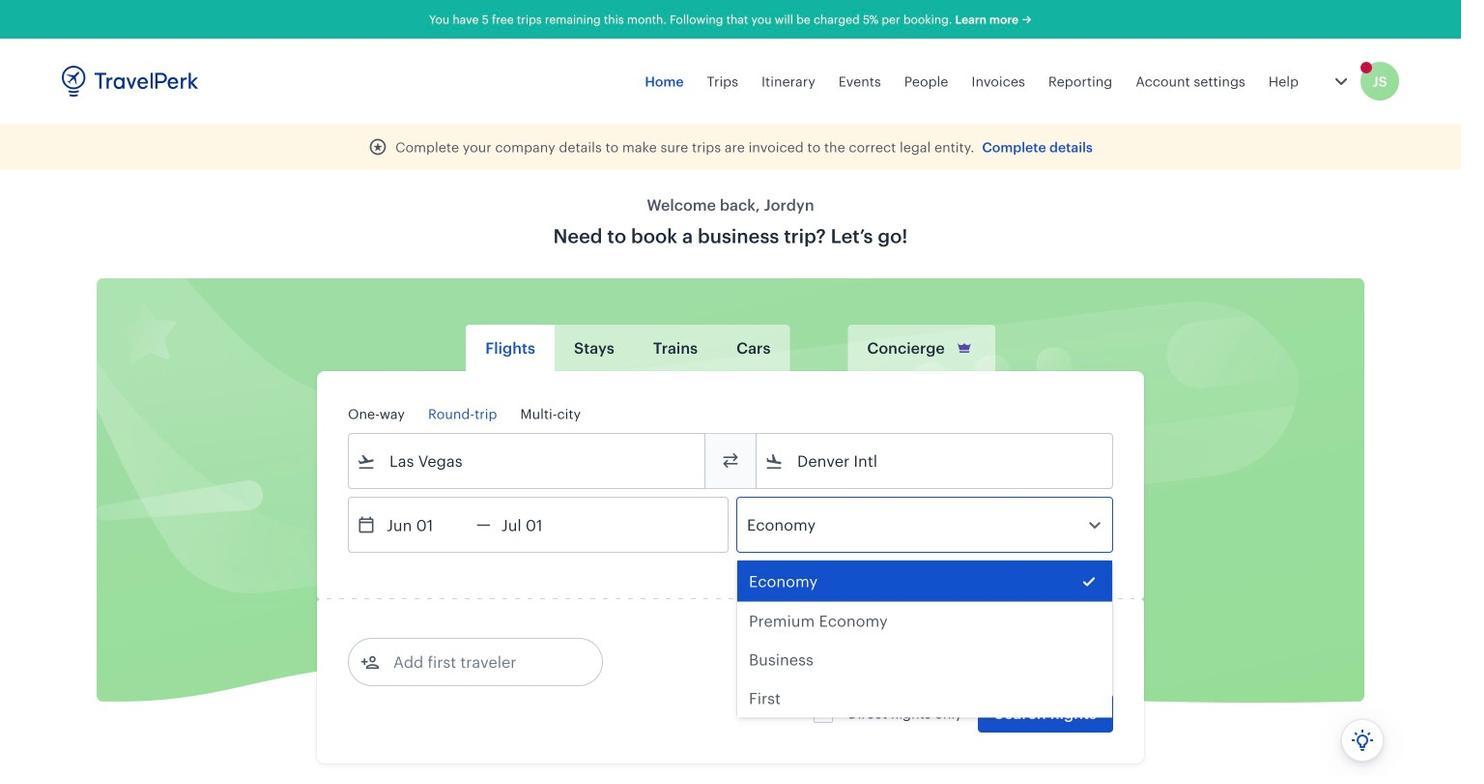 Task type: locate. For each thing, give the bounding box(es) containing it.
Add first traveler search field
[[380, 647, 581, 678]]

To search field
[[784, 446, 1088, 477]]



Task type: describe. For each thing, give the bounding box(es) containing it.
Return text field
[[491, 498, 591, 552]]

From search field
[[376, 446, 680, 477]]

Depart text field
[[376, 498, 477, 552]]



